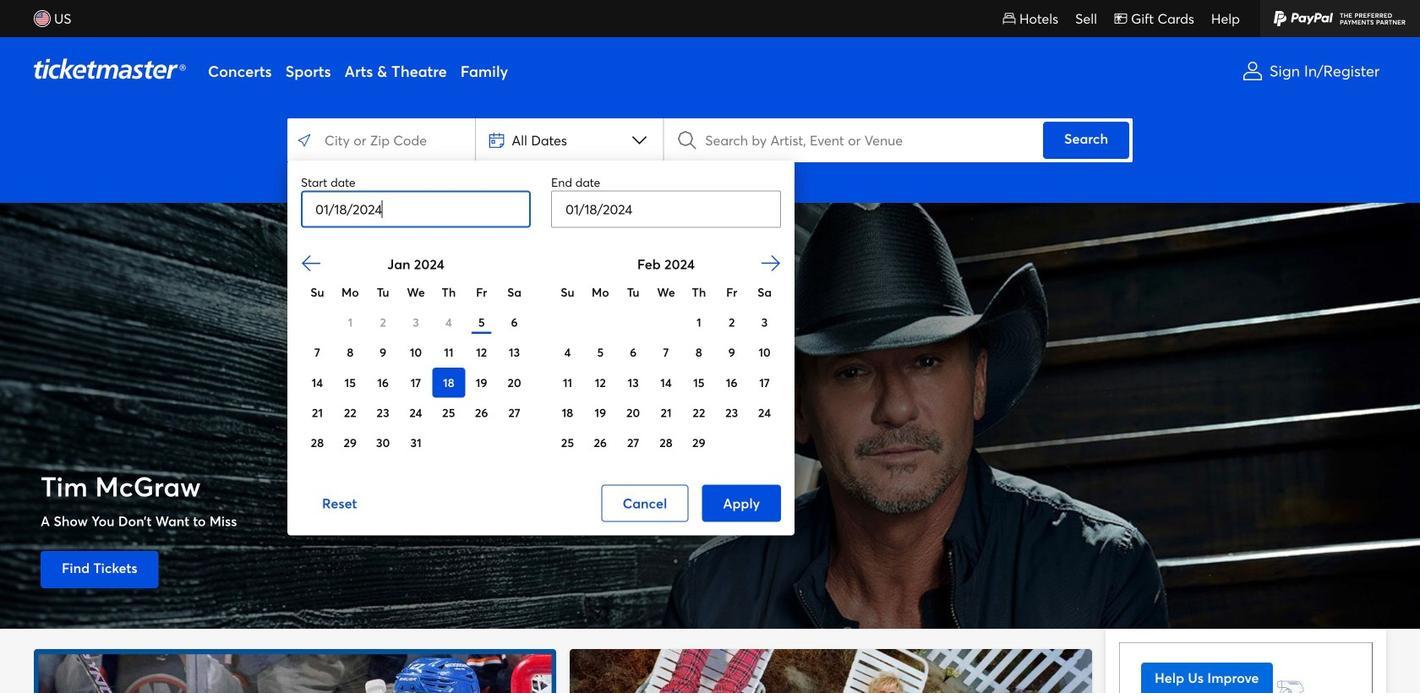 Task type: vqa. For each thing, say whether or not it's contained in the screenshot.
the leftmost very
no



Task type: locate. For each thing, give the bounding box(es) containing it.
menu
[[201, 37, 1228, 105]]

1 horizontal spatial mm/dd/yyyy field
[[551, 191, 781, 228]]

dialog
[[287, 161, 795, 536]]

paypal preferred payments partner image
[[1261, 0, 1421, 37]]

MM/DD/YYYY field
[[301, 191, 531, 228], [551, 191, 781, 228]]

0 horizontal spatial mm/dd/yyyy field
[[301, 191, 531, 228]]

None search field
[[287, 118, 1133, 162]]



Task type: describe. For each thing, give the bounding box(es) containing it.
menu inside main navigation element
[[201, 37, 1228, 105]]

main navigation element
[[0, 0, 1421, 105]]

2 mm/dd/yyyy field from the left
[[551, 191, 781, 228]]

1 mm/dd/yyyy field from the left
[[301, 191, 531, 228]]

advertisement region
[[1120, 643, 1373, 693]]



